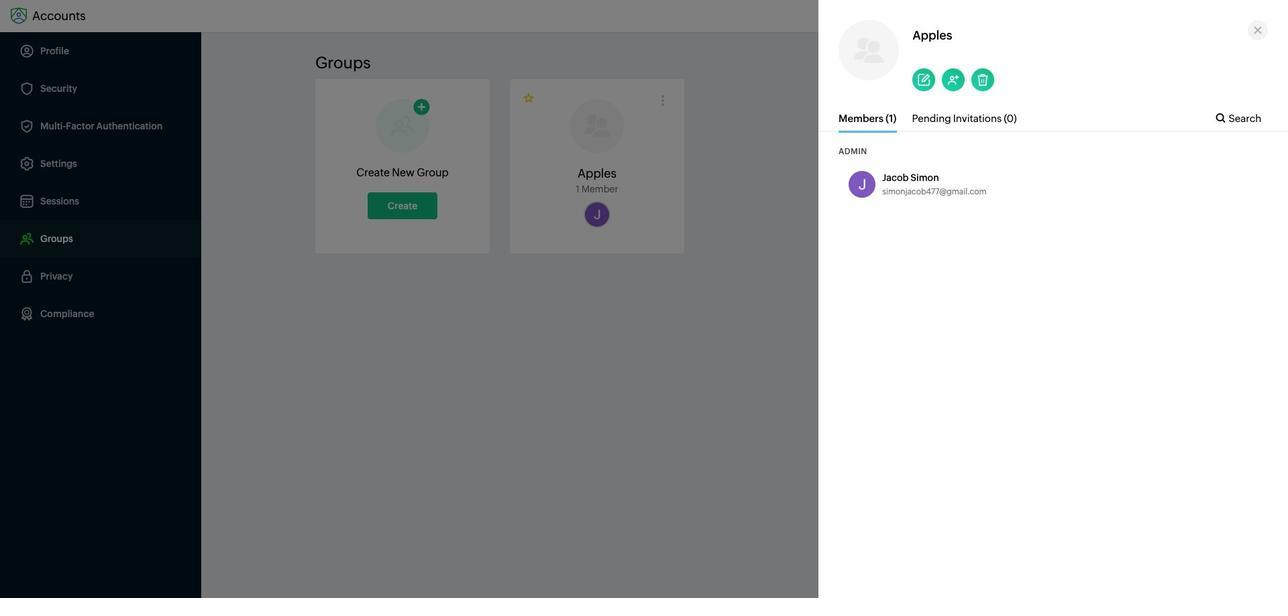 Task type: locate. For each thing, give the bounding box(es) containing it.
search image
[[1217, 113, 1226, 123]]



Task type: describe. For each thing, give the bounding box(es) containing it.
makeprimary image
[[524, 93, 536, 105]]



Task type: vqa. For each thing, say whether or not it's contained in the screenshot.
address to the bottom
no



